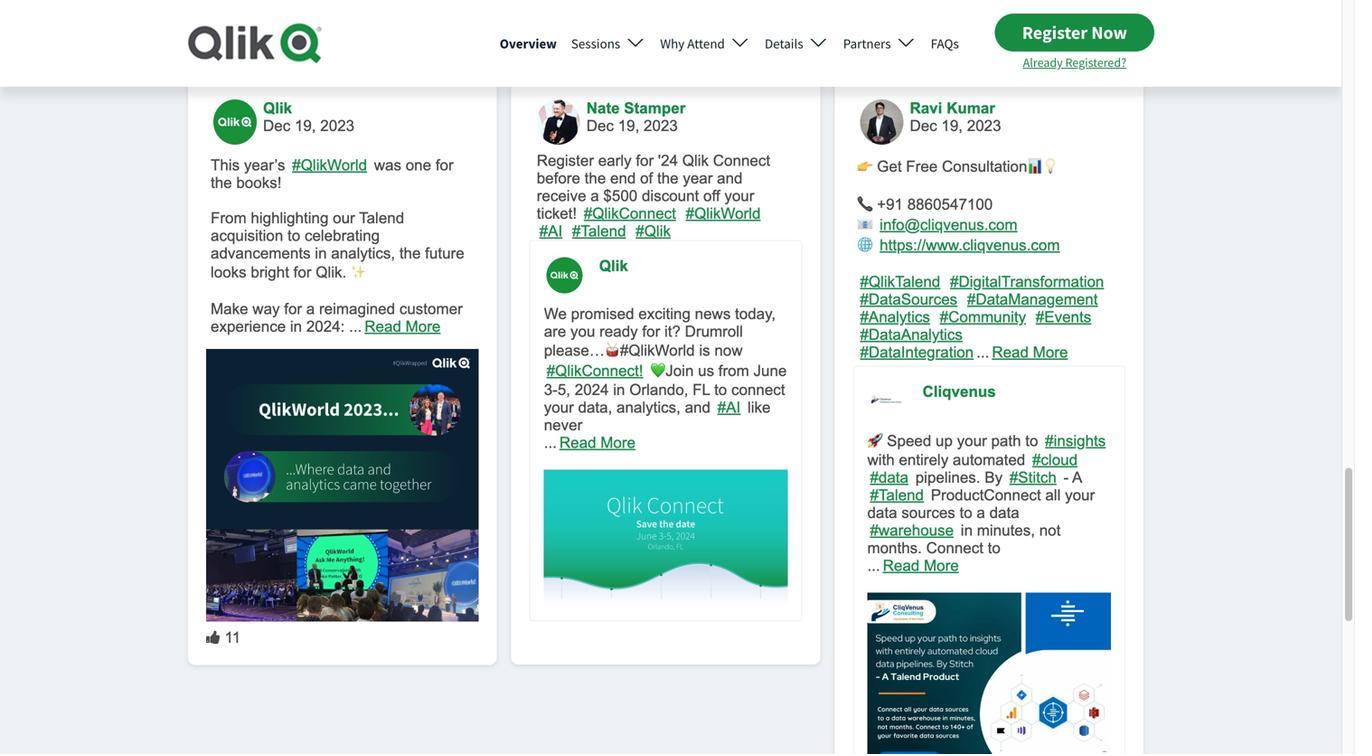 Task type: vqa. For each thing, say whether or not it's contained in the screenshot.
REGISTER NOW button
yes



Task type: locate. For each thing, give the bounding box(es) containing it.
overview link
[[500, 35, 557, 52]]

register now button
[[995, 14, 1155, 52]]

register now
[[1023, 21, 1128, 44]]

why attend
[[660, 35, 725, 52]]

registered?
[[1066, 54, 1127, 71]]

partners button
[[844, 35, 917, 52]]

sessions button
[[571, 35, 646, 52]]

attend
[[688, 35, 725, 52]]

why attend button
[[660, 35, 751, 52]]



Task type: describe. For each thing, give the bounding box(es) containing it.
faqs
[[931, 35, 959, 52]]

why
[[660, 35, 685, 52]]

already registered? link
[[1023, 54, 1127, 71]]

already registered?
[[1023, 54, 1127, 71]]

details
[[765, 35, 804, 52]]

qlik image
[[187, 22, 323, 65]]

register
[[1023, 21, 1088, 44]]

partners
[[844, 35, 891, 52]]

faqs link
[[931, 35, 959, 52]]

details button
[[765, 35, 829, 52]]

overview
[[500, 35, 557, 52]]

now
[[1092, 21, 1128, 44]]

sessions
[[571, 35, 621, 52]]

already
[[1023, 54, 1063, 71]]



